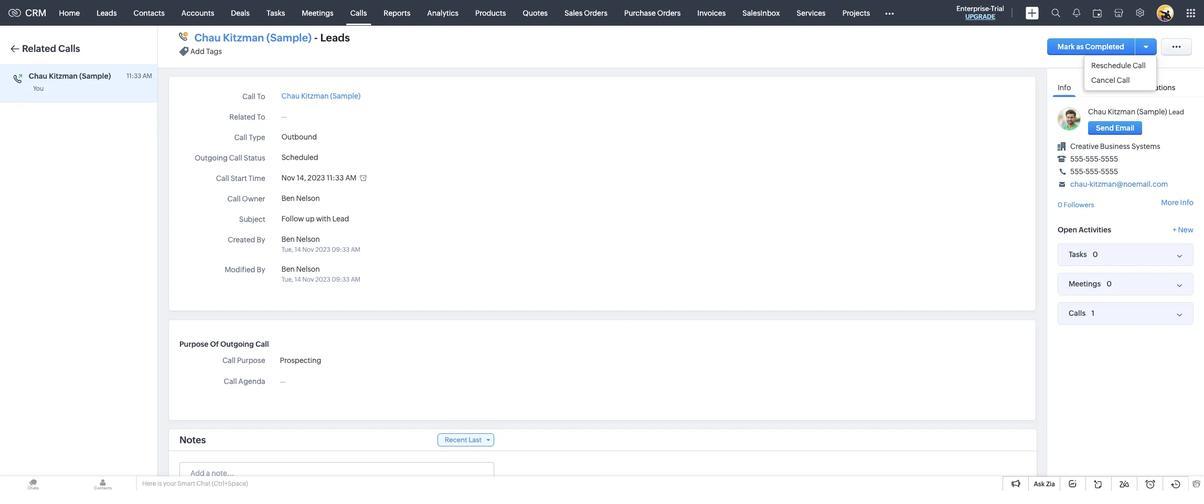 Task type: describe. For each thing, give the bounding box(es) containing it.
0 vertical spatial leads
[[97, 9, 117, 17]]

by for created by
[[257, 236, 265, 244]]

open
[[1058, 225, 1078, 234]]

contacts image
[[70, 477, 136, 491]]

ben nelson tue, 14 nov 2023 09:33 am for created by
[[282, 235, 361, 254]]

tags
[[206, 47, 222, 56]]

09:33 for modified by
[[332, 276, 350, 283]]

1 nelson from the top
[[296, 194, 320, 203]]

call up conversations 'link'
[[1133, 61, 1146, 70]]

profile element
[[1151, 0, 1181, 25]]

here is your smart chat (ctrl+space)
[[142, 480, 248, 488]]

lead for chau kitzman (sample) lead
[[1169, 108, 1185, 116]]

11:33 am
[[127, 72, 152, 80]]

created
[[228, 236, 255, 244]]

ben for modified by
[[282, 265, 295, 274]]

call left start
[[216, 174, 229, 183]]

prospecting
[[280, 356, 321, 365]]

1 555-555-5555 from the top
[[1071, 155, 1119, 163]]

reschedule
[[1092, 61, 1132, 70]]

1 vertical spatial info
[[1181, 199, 1194, 207]]

more
[[1162, 199, 1179, 207]]

sales orders link
[[556, 0, 616, 25]]

contacts link
[[125, 0, 173, 25]]

sales orders
[[565, 9, 608, 17]]

0 vertical spatial nov
[[282, 174, 295, 182]]

1 horizontal spatial calls
[[351, 9, 367, 17]]

by for modified by
[[257, 266, 265, 274]]

tue, for modified by
[[282, 276, 294, 283]]

modified by
[[225, 266, 265, 274]]

chau up add tags
[[194, 31, 221, 44]]

crm link
[[8, 7, 47, 18]]

chau right call to
[[282, 92, 300, 100]]

recent last
[[445, 436, 482, 444]]

ben nelson tue, 14 nov 2023 09:33 am for modified by
[[282, 265, 361, 283]]

call type
[[234, 133, 265, 142]]

deals
[[231, 9, 250, 17]]

last
[[469, 436, 482, 444]]

call left owner
[[228, 195, 241, 203]]

products
[[476, 9, 506, 17]]

call left 'type'
[[234, 133, 247, 142]]

0 horizontal spatial chau kitzman (sample)
[[29, 72, 111, 80]]

analytics
[[427, 9, 459, 17]]

kitzman down timeline
[[1108, 108, 1136, 116]]

-
[[314, 31, 318, 44]]

modified
[[225, 266, 255, 274]]

timeline link
[[1080, 76, 1119, 97]]

of
[[210, 340, 219, 349]]

products link
[[467, 0, 515, 25]]

purchase
[[625, 9, 656, 17]]

kitzman down related calls
[[49, 72, 78, 80]]

with
[[316, 215, 331, 223]]

more info link
[[1162, 199, 1194, 207]]

projects link
[[835, 0, 879, 25]]

lead for follow up with lead
[[333, 215, 349, 223]]

call up call purpose
[[256, 340, 269, 349]]

accounts
[[182, 9, 214, 17]]

quotes link
[[515, 0, 556, 25]]

enterprise-
[[957, 5, 991, 13]]

services link
[[789, 0, 835, 25]]

notes
[[180, 435, 206, 446]]

business
[[1101, 142, 1131, 151]]

sales
[[565, 9, 583, 17]]

cancel
[[1092, 76, 1116, 85]]

profile image
[[1158, 4, 1174, 21]]

type
[[249, 133, 265, 142]]

here
[[142, 480, 156, 488]]

0 vertical spatial info
[[1058, 83, 1072, 92]]

add
[[190, 47, 205, 56]]

home link
[[51, 0, 88, 25]]

created by
[[228, 236, 265, 244]]

follow
[[282, 215, 304, 223]]

tue, for created by
[[282, 246, 294, 254]]

related to
[[230, 113, 265, 121]]

chau kitzman (sample) - leads
[[194, 31, 350, 44]]

info link
[[1053, 76, 1077, 97]]

ask
[[1034, 481, 1045, 488]]

status
[[244, 154, 265, 162]]

more info
[[1162, 199, 1194, 207]]

leads link
[[88, 0, 125, 25]]

purchase orders
[[625, 9, 681, 17]]

1 ben from the top
[[282, 194, 295, 203]]

ask zia
[[1034, 481, 1056, 488]]

1 vertical spatial outgoing
[[220, 340, 254, 349]]

call down reschedule call at the top of the page
[[1117, 76, 1131, 85]]

14,
[[297, 174, 306, 182]]

call agenda
[[224, 377, 265, 386]]

2023 for created by
[[315, 246, 331, 254]]

completed
[[1086, 43, 1125, 51]]

services
[[797, 9, 826, 17]]

to for call to
[[257, 92, 265, 101]]

accounts link
[[173, 0, 223, 25]]

chat
[[197, 480, 211, 488]]

as
[[1077, 43, 1085, 51]]

creative
[[1071, 142, 1099, 151]]

call purpose
[[223, 356, 265, 365]]

crm
[[25, 7, 47, 18]]

deals link
[[223, 0, 258, 25]]

enterprise-trial upgrade
[[957, 5, 1005, 20]]

+
[[1173, 225, 1177, 234]]

call start time
[[216, 174, 265, 183]]

mark as completed
[[1058, 43, 1125, 51]]

2 555-555-5555 from the top
[[1071, 167, 1119, 176]]



Task type: vqa. For each thing, say whether or not it's contained in the screenshot.
first hh:mm a 'text field'
no



Task type: locate. For each thing, give the bounding box(es) containing it.
creative business systems
[[1071, 142, 1161, 151]]

calls
[[351, 9, 367, 17], [58, 43, 80, 54]]

1 vertical spatial tue,
[[282, 276, 294, 283]]

your
[[163, 480, 176, 488]]

1 vertical spatial 09:33
[[332, 276, 350, 283]]

tasks
[[267, 9, 285, 17]]

orders right purchase
[[658, 9, 681, 17]]

ben up follow at the top
[[282, 194, 295, 203]]

1 vertical spatial 2023
[[315, 246, 331, 254]]

cancel call
[[1092, 76, 1131, 85]]

outbound
[[282, 133, 317, 141]]

0 horizontal spatial 11:33
[[127, 72, 141, 80]]

zia
[[1047, 481, 1056, 488]]

0 followers
[[1058, 201, 1095, 209]]

timeline
[[1085, 83, 1114, 92]]

smart
[[178, 480, 195, 488]]

2 nelson from the top
[[296, 235, 320, 244]]

follow up with lead
[[282, 215, 349, 223]]

nelson
[[296, 194, 320, 203], [296, 235, 320, 244], [296, 265, 320, 274]]

mark
[[1058, 43, 1075, 51]]

call left the agenda
[[224, 377, 237, 386]]

0 horizontal spatial calls
[[58, 43, 80, 54]]

0 vertical spatial ben
[[282, 194, 295, 203]]

meetings
[[302, 9, 334, 17]]

5555 up chau-kitzman@noemail.com
[[1102, 167, 1119, 176]]

2 vertical spatial nelson
[[296, 265, 320, 274]]

tasks link
[[258, 0, 294, 25]]

0 vertical spatial purpose
[[180, 340, 209, 349]]

2 ben from the top
[[282, 235, 295, 244]]

1 horizontal spatial purpose
[[237, 356, 265, 365]]

0 vertical spatial 2023
[[308, 174, 325, 182]]

home
[[59, 9, 80, 17]]

nov for created by
[[303, 246, 314, 254]]

0 vertical spatial chau kitzman (sample) link
[[194, 31, 312, 45]]

related calls
[[22, 43, 80, 54]]

1 14 from the top
[[295, 246, 301, 254]]

by right created
[[257, 236, 265, 244]]

leads right home
[[97, 9, 117, 17]]

related down crm
[[22, 43, 56, 54]]

chau kitzman (sample) link for chau kitzman (sample) lead
[[1089, 108, 1168, 116]]

chau kitzman (sample) link down conversations
[[1089, 108, 1168, 116]]

to up related to
[[257, 92, 265, 101]]

1 vertical spatial nov
[[303, 246, 314, 254]]

purpose
[[180, 340, 209, 349], [237, 356, 265, 365]]

lead down conversations
[[1169, 108, 1185, 116]]

chau up you
[[29, 72, 47, 80]]

1 vertical spatial chau kitzman (sample)
[[282, 92, 361, 100]]

0 vertical spatial tue,
[[282, 246, 294, 254]]

2 14 from the top
[[295, 276, 301, 283]]

nov
[[282, 174, 295, 182], [303, 246, 314, 254], [303, 276, 314, 283]]

calls left 'reports'
[[351, 9, 367, 17]]

add tags
[[190, 47, 222, 56]]

nov for modified by
[[303, 276, 314, 283]]

chau kitzman (sample) link down "deals" link at top
[[194, 31, 312, 45]]

0 vertical spatial lead
[[1169, 108, 1185, 116]]

ben
[[282, 194, 295, 203], [282, 235, 295, 244], [282, 265, 295, 274]]

chau kitzman (sample) link for leads
[[194, 31, 312, 45]]

1 vertical spatial ben nelson tue, 14 nov 2023 09:33 am
[[282, 265, 361, 283]]

1 to from the top
[[257, 92, 265, 101]]

1 vertical spatial lead
[[333, 215, 349, 223]]

to up 'type'
[[257, 113, 265, 121]]

0 vertical spatial ben nelson tue, 14 nov 2023 09:33 am
[[282, 235, 361, 254]]

lead inside chau kitzman (sample) lead
[[1169, 108, 1185, 116]]

purpose of outgoing call
[[180, 340, 269, 349]]

0 vertical spatial 14
[[295, 246, 301, 254]]

start
[[231, 174, 247, 183]]

chau
[[194, 31, 221, 44], [29, 72, 47, 80], [282, 92, 300, 100], [1089, 108, 1107, 116]]

owner
[[242, 195, 265, 203]]

ben right modified by
[[282, 265, 295, 274]]

0 vertical spatial related
[[22, 43, 56, 54]]

0 vertical spatial 11:33
[[127, 72, 141, 80]]

1 vertical spatial 555-555-5555
[[1071, 167, 1119, 176]]

1 ben nelson tue, 14 nov 2023 09:33 am from the top
[[282, 235, 361, 254]]

followers
[[1064, 201, 1095, 209]]

14 for modified by
[[295, 276, 301, 283]]

purpose up the agenda
[[237, 356, 265, 365]]

chau-kitzman@noemail.com
[[1071, 180, 1169, 188]]

orders for sales orders
[[584, 9, 608, 17]]

chau kitzman (sample) up outbound
[[282, 92, 361, 100]]

Add a note... field
[[180, 468, 493, 479]]

recent
[[445, 436, 468, 444]]

1 horizontal spatial related
[[230, 113, 256, 121]]

1 vertical spatial purpose
[[237, 356, 265, 365]]

subject
[[239, 215, 265, 224]]

reschedule call
[[1092, 61, 1146, 70]]

kitzman down deals on the left of the page
[[223, 31, 264, 44]]

outgoing up 'call start time'
[[195, 154, 228, 162]]

salesinbox link
[[735, 0, 789, 25]]

contacts
[[134, 9, 165, 17]]

conversations link
[[1122, 76, 1181, 97]]

ben down follow at the top
[[282, 235, 295, 244]]

1 tue, from the top
[[282, 246, 294, 254]]

orders right the sales
[[584, 9, 608, 17]]

chau kitzman (sample) down related calls
[[29, 72, 111, 80]]

1 vertical spatial by
[[257, 266, 265, 274]]

555-555-5555 up chau-
[[1071, 167, 1119, 176]]

call down "purpose of outgoing call"
[[223, 356, 236, 365]]

calls down home
[[58, 43, 80, 54]]

quotes
[[523, 9, 548, 17]]

conversations
[[1127, 83, 1176, 92]]

1 horizontal spatial leads
[[320, 31, 350, 44]]

1 vertical spatial nelson
[[296, 235, 320, 244]]

1 orders from the left
[[584, 9, 608, 17]]

0 vertical spatial 5555
[[1102, 155, 1119, 163]]

purchase orders link
[[616, 0, 689, 25]]

1 horizontal spatial 11:33
[[327, 174, 344, 182]]

invoices link
[[689, 0, 735, 25]]

to for related to
[[257, 113, 265, 121]]

info right more
[[1181, 199, 1194, 207]]

open activities
[[1058, 225, 1112, 234]]

0 horizontal spatial related
[[22, 43, 56, 54]]

invoices
[[698, 9, 726, 17]]

info left timeline
[[1058, 83, 1072, 92]]

0 vertical spatial 555-555-5555
[[1071, 155, 1119, 163]]

2023 for modified by
[[315, 276, 331, 283]]

chau down timeline
[[1089, 108, 1107, 116]]

1 horizontal spatial chau kitzman (sample)
[[282, 92, 361, 100]]

chau kitzman (sample) link up outbound
[[282, 92, 361, 100]]

0 vertical spatial by
[[257, 236, 265, 244]]

0 vertical spatial to
[[257, 92, 265, 101]]

1 vertical spatial chau kitzman (sample) link
[[282, 92, 361, 100]]

1 vertical spatial leads
[[320, 31, 350, 44]]

0 vertical spatial nelson
[[296, 194, 320, 203]]

2 vertical spatial chau kitzman (sample) link
[[1089, 108, 1168, 116]]

2 orders from the left
[[658, 9, 681, 17]]

14
[[295, 246, 301, 254], [295, 276, 301, 283]]

time
[[249, 174, 265, 183]]

0 horizontal spatial leads
[[97, 9, 117, 17]]

5555 down business
[[1102, 155, 1119, 163]]

tue,
[[282, 246, 294, 254], [282, 276, 294, 283]]

orders
[[584, 9, 608, 17], [658, 9, 681, 17]]

2 tue, from the top
[[282, 276, 294, 283]]

outgoing
[[195, 154, 228, 162], [220, 340, 254, 349]]

kitzman@noemail.com
[[1090, 180, 1169, 188]]

1 vertical spatial to
[[257, 113, 265, 121]]

related for related to
[[230, 113, 256, 121]]

analytics link
[[419, 0, 467, 25]]

1 by from the top
[[257, 236, 265, 244]]

call up related to
[[243, 92, 256, 101]]

outgoing up call purpose
[[220, 340, 254, 349]]

orders for purchase orders
[[658, 9, 681, 17]]

2 vertical spatial 2023
[[315, 276, 331, 283]]

outgoing call status
[[195, 154, 265, 162]]

reports
[[384, 9, 411, 17]]

2 to from the top
[[257, 113, 265, 121]]

systems
[[1132, 142, 1161, 151]]

projects
[[843, 9, 871, 17]]

1 horizontal spatial info
[[1181, 199, 1194, 207]]

chau kitzman (sample) link
[[194, 31, 312, 45], [282, 92, 361, 100], [1089, 108, 1168, 116]]

scheduled
[[282, 153, 318, 162]]

1 5555 from the top
[[1102, 155, 1119, 163]]

purpose left of
[[180, 340, 209, 349]]

1 horizontal spatial lead
[[1169, 108, 1185, 116]]

2023
[[308, 174, 325, 182], [315, 246, 331, 254], [315, 276, 331, 283]]

1 vertical spatial related
[[230, 113, 256, 121]]

reports link
[[375, 0, 419, 25]]

0 vertical spatial outgoing
[[195, 154, 228, 162]]

555-555-5555 down 'creative' in the top of the page
[[1071, 155, 1119, 163]]

ben nelson
[[282, 194, 320, 203]]

0 horizontal spatial purpose
[[180, 340, 209, 349]]

1 vertical spatial calls
[[58, 43, 80, 54]]

by right modified
[[257, 266, 265, 274]]

lead right with
[[333, 215, 349, 223]]

leads right the -
[[320, 31, 350, 44]]

ben for created by
[[282, 235, 295, 244]]

kitzman up outbound
[[301, 92, 329, 100]]

0 vertical spatial calls
[[351, 9, 367, 17]]

3 ben from the top
[[282, 265, 295, 274]]

related up call type
[[230, 113, 256, 121]]

1 vertical spatial 5555
[[1102, 167, 1119, 176]]

activities
[[1079, 225, 1112, 234]]

2 vertical spatial ben
[[282, 265, 295, 274]]

new
[[1179, 225, 1194, 234]]

0 vertical spatial 09:33
[[332, 246, 350, 254]]

09:33 for created by
[[332, 246, 350, 254]]

2 09:33 from the top
[[332, 276, 350, 283]]

lead
[[1169, 108, 1185, 116], [333, 215, 349, 223]]

0 horizontal spatial orders
[[584, 9, 608, 17]]

call left status
[[229, 154, 242, 162]]

555-555-5555
[[1071, 155, 1119, 163], [1071, 167, 1119, 176]]

chats image
[[0, 477, 66, 491]]

1 vertical spatial 14
[[295, 276, 301, 283]]

nelson for created by
[[296, 235, 320, 244]]

0 horizontal spatial info
[[1058, 83, 1072, 92]]

555-
[[1071, 155, 1086, 163], [1086, 155, 1102, 163], [1071, 167, 1086, 176], [1086, 167, 1102, 176]]

0 horizontal spatial lead
[[333, 215, 349, 223]]

nelson for modified by
[[296, 265, 320, 274]]

1 09:33 from the top
[[332, 246, 350, 254]]

2 by from the top
[[257, 266, 265, 274]]

(sample)
[[267, 31, 312, 44], [79, 72, 111, 80], [330, 92, 361, 100], [1138, 108, 1168, 116]]

mark as completed button
[[1048, 38, 1136, 55]]

14 for created by
[[295, 246, 301, 254]]

0 vertical spatial chau kitzman (sample)
[[29, 72, 111, 80]]

None button
[[1089, 121, 1143, 135]]

1 vertical spatial 11:33
[[327, 174, 344, 182]]

chau-kitzman@noemail.com link
[[1071, 180, 1169, 188]]

(ctrl+space)
[[212, 480, 248, 488]]

up
[[306, 215, 315, 223]]

related for related calls
[[22, 43, 56, 54]]

3 nelson from the top
[[296, 265, 320, 274]]

1 horizontal spatial orders
[[658, 9, 681, 17]]

agenda
[[239, 377, 265, 386]]

1 vertical spatial ben
[[282, 235, 295, 244]]

trial
[[991, 5, 1005, 13]]

2 5555 from the top
[[1102, 167, 1119, 176]]

info
[[1058, 83, 1072, 92], [1181, 199, 1194, 207]]

upgrade
[[966, 13, 996, 20]]

2 vertical spatial nov
[[303, 276, 314, 283]]

2 ben nelson tue, 14 nov 2023 09:33 am from the top
[[282, 265, 361, 283]]



